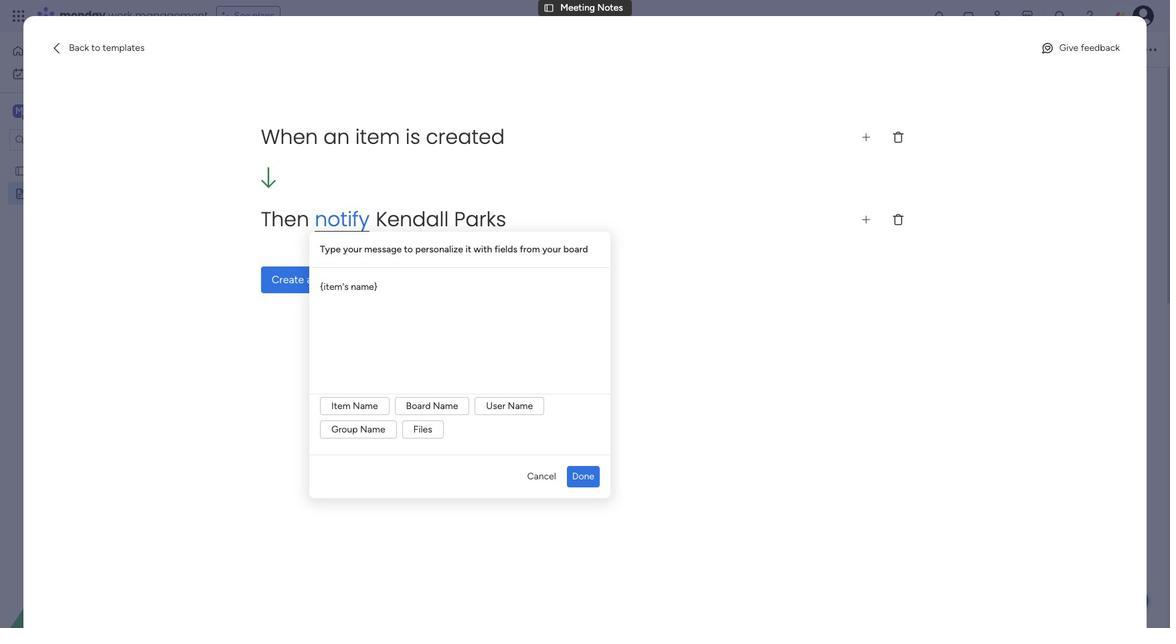 Task type: describe. For each thing, give the bounding box(es) containing it.
group
[[332, 424, 358, 435]]

assess
[[687, 478, 718, 490]]

with
[[474, 244, 493, 255]]

1 for review
[[429, 417, 434, 430]]

4 2 image from the top
[[444, 557, 448, 561]]

name for group name
[[360, 424, 386, 435]]

meeting inside "list box"
[[31, 188, 66, 199]]

create automation button
[[261, 267, 373, 294]]

tasks
[[494, 377, 519, 390]]

workspace
[[57, 104, 110, 117]]

1 public board image from the top
[[14, 164, 27, 177]]

select product image
[[12, 9, 25, 23]]

2 image for discussed
[[444, 442, 448, 446]]

improvement
[[551, 457, 615, 470]]

responsibilities
[[542, 377, 613, 390]]

2 image
[[444, 522, 448, 526]]

see plans button
[[216, 6, 281, 26]]

kendall parks image
[[1133, 5, 1155, 27]]

based
[[618, 457, 647, 470]]

2 your from the left
[[543, 244, 562, 255]]

1 vertical spatial feedback
[[687, 457, 732, 470]]

back to templates
[[69, 42, 145, 53]]

the up the 'concepts'
[[631, 337, 647, 350]]

templates
[[103, 42, 145, 53]]

date: [insert date]
[[413, 257, 504, 269]]

create automation
[[272, 274, 362, 286]]

discussed
[[458, 437, 507, 450]]

to up goals and objectives:
[[496, 478, 506, 490]]

meeting notes list box
[[0, 156, 171, 385]]

main workspace
[[31, 104, 110, 117]]

content
[[607, 478, 644, 490]]

kendall
[[376, 205, 449, 234]]

and up brainstorming session for new design concepts
[[541, 337, 559, 350]]

from
[[520, 244, 540, 255]]

assigning
[[445, 377, 492, 390]]

automation
[[307, 274, 362, 286]]

fields
[[495, 244, 518, 255]]

meeting notes inside "list box"
[[31, 188, 94, 199]]

search everything image
[[1054, 9, 1068, 23]]

2 public board image from the top
[[14, 187, 27, 200]]

board
[[564, 244, 588, 255]]

create
[[272, 274, 304, 286]]

1 . for goals
[[429, 498, 436, 510]]

group name
[[332, 424, 386, 435]]

feedback inside button
[[1082, 42, 1121, 53]]

lottie animation image
[[0, 493, 171, 628]]

update feed image
[[963, 9, 976, 23]]

and up improvement
[[577, 437, 594, 450]]

item
[[355, 123, 400, 152]]

1 . for review
[[429, 417, 436, 430]]

audit
[[647, 478, 671, 490]]

agreed
[[458, 478, 493, 490]]

give feedback link
[[1036, 37, 1126, 59]]

type your message to personalize it with fields from your board
[[320, 244, 588, 255]]

when an item is created
[[261, 123, 505, 152]]

2 horizontal spatial for
[[614, 337, 628, 350]]

data.
[[800, 457, 823, 470]]

cancel
[[527, 471, 556, 482]]

1 horizontal spatial of
[[657, 437, 667, 450]]

meeting inside field
[[411, 115, 510, 149]]

is
[[406, 123, 421, 152]]

goals
[[445, 498, 472, 510]]

meeting notes:
[[413, 397, 487, 410]]

content.
[[896, 478, 936, 490]]

notify
[[315, 205, 370, 234]]

the right assess
[[721, 478, 737, 490]]

give feedback button
[[1036, 37, 1126, 59]]

user
[[486, 401, 506, 412]]

goals and objectives:
[[445, 498, 550, 510]]

an
[[324, 123, 350, 152]]

quality
[[808, 478, 841, 490]]

design
[[591, 357, 623, 370]]

name for user name
[[508, 401, 533, 412]]

. for goals
[[434, 498, 436, 510]]

type
[[320, 244, 341, 255]]

see
[[234, 10, 250, 21]]

main
[[31, 104, 54, 117]]

brainstorming session for new design concepts
[[445, 357, 671, 370]]

monday
[[60, 8, 106, 23]]

back
[[69, 42, 89, 53]]

when
[[261, 123, 318, 152]]

discussion
[[445, 337, 496, 350]]

m
[[15, 105, 23, 117]]

board name
[[406, 401, 458, 412]]

review
[[445, 417, 479, 430]]

date]
[[476, 257, 504, 269]]

share button
[[1077, 39, 1132, 60]]

name for item name
[[353, 401, 378, 412]]

a
[[551, 478, 557, 490]]

home option
[[8, 40, 163, 62]]

0 vertical spatial on
[[499, 337, 511, 350]]

then
[[261, 205, 309, 234]]

1 your from the left
[[343, 244, 362, 255]]

[insert
[[442, 257, 474, 269]]

monday marketplace image
[[1021, 9, 1035, 23]]



Task type: vqa. For each thing, say whether or not it's contained in the screenshot.
Please check out our plans to upgrade. link
no



Task type: locate. For each thing, give the bounding box(es) containing it.
of right quality
[[843, 478, 853, 490]]

"Hey {item's assignee},
{item's name} is marked as {item's status}" text field
[[320, 279, 600, 379]]

then notify
[[261, 205, 370, 234]]

kendall parks
[[376, 205, 507, 234]]

for for new
[[552, 357, 566, 370]]

public board image
[[14, 164, 27, 177], [14, 187, 27, 200]]

management
[[135, 8, 208, 23]]

1
[[429, 417, 434, 430], [429, 498, 434, 510]]

1 . left goals
[[429, 498, 436, 510]]

files
[[414, 424, 432, 435]]

1 vertical spatial on
[[649, 457, 662, 470]]

agreed to conduct a thorough content audit to assess the relevance and quality of existing content.
[[458, 478, 936, 490]]

notes inside meeting notes field
[[515, 115, 585, 149]]

for left new
[[552, 357, 566, 370]]

strengths
[[528, 437, 574, 450]]

existing
[[856, 478, 893, 490]]

it
[[466, 244, 472, 255]]

current
[[495, 417, 532, 430]]

item name
[[332, 401, 378, 412]]

1 horizontal spatial feedback
[[1082, 42, 1121, 53]]

1 vertical spatial for
[[552, 357, 566, 370]]

plans
[[253, 10, 275, 21]]

objectives:
[[495, 498, 550, 510]]

0 horizontal spatial your
[[343, 244, 362, 255]]

. for review
[[434, 417, 436, 430]]

the
[[631, 337, 647, 350], [510, 437, 525, 450], [670, 437, 686, 450], [721, 478, 737, 490]]

your
[[343, 244, 362, 255], [543, 244, 562, 255]]

1 2 image from the top
[[444, 442, 448, 446]]

2 vertical spatial for
[[535, 457, 549, 470]]

name up current
[[508, 401, 533, 412]]

goals
[[514, 337, 539, 350]]

name up review
[[433, 401, 458, 412]]

1 vertical spatial 1
[[429, 498, 434, 510]]

your right from
[[543, 244, 562, 255]]

0 horizontal spatial feedback
[[687, 457, 732, 470]]

2 1 from the top
[[429, 498, 434, 510]]

2 image
[[444, 442, 448, 446], [444, 462, 448, 466], [444, 482, 448, 486], [444, 557, 448, 561], [444, 577, 448, 581]]

1 horizontal spatial your
[[543, 244, 562, 255]]

1 left goals
[[429, 498, 434, 510]]

0 horizontal spatial of
[[482, 417, 492, 430]]

assigning tasks and responsibilities
[[445, 377, 613, 390]]

concepts
[[626, 357, 671, 370]]

1 vertical spatial 1 .
[[429, 498, 436, 510]]

0 vertical spatial for
[[614, 337, 628, 350]]

discussion on goals and objectives for the redesign
[[445, 337, 691, 350]]

0 vertical spatial .
[[434, 417, 436, 430]]

give feedback
[[1060, 42, 1121, 53]]

and down session
[[521, 377, 539, 390]]

2 . from the top
[[434, 498, 436, 510]]

item
[[332, 401, 351, 412]]

of up user
[[657, 437, 667, 450]]

0 vertical spatial of
[[482, 417, 492, 430]]

1 horizontal spatial on
[[649, 457, 662, 470]]

user
[[664, 457, 685, 470]]

0 vertical spatial public board image
[[14, 164, 27, 177]]

created
[[426, 123, 505, 152]]

discussed the strengths and weaknesses of the current website design.
[[458, 437, 800, 450]]

notifications image
[[933, 9, 946, 23]]

board
[[406, 401, 431, 412]]

1 .
[[429, 417, 436, 430], [429, 498, 436, 510]]

1 1 . from the top
[[429, 417, 436, 430]]

home link
[[8, 40, 163, 62]]

the up user
[[670, 437, 686, 450]]

0 vertical spatial 1
[[429, 417, 434, 430]]

invite members image
[[992, 9, 1005, 23]]

1 vertical spatial of
[[657, 437, 667, 450]]

2 vertical spatial of
[[843, 478, 853, 490]]

name right group
[[360, 424, 386, 435]]

0 horizontal spatial on
[[499, 337, 511, 350]]

. right files
[[434, 417, 436, 430]]

website
[[726, 437, 764, 450]]

1 . down board name
[[429, 417, 436, 430]]

1 horizontal spatial for
[[552, 357, 566, 370]]

new
[[569, 357, 589, 370]]

5 2 image from the top
[[444, 577, 448, 581]]

. left goals
[[434, 498, 436, 510]]

relevance
[[739, 478, 785, 490]]

0 vertical spatial feedback
[[1082, 42, 1121, 53]]

of
[[482, 417, 492, 430], [657, 437, 667, 450], [843, 478, 853, 490]]

.
[[434, 417, 436, 430], [434, 498, 436, 510]]

meeting notes inside field
[[411, 115, 585, 149]]

share
[[1102, 43, 1126, 55]]

1 for goals
[[429, 498, 434, 510]]

name for board name
[[433, 401, 458, 412]]

see plans
[[234, 10, 275, 21]]

give
[[1060, 42, 1079, 53]]

website:
[[534, 417, 576, 430]]

0 vertical spatial 1 .
[[429, 417, 436, 430]]

monday work management
[[60, 8, 208, 23]]

the up areas
[[510, 437, 525, 450]]

2 image for identified
[[444, 462, 448, 466]]

done button
[[567, 466, 600, 488]]

back to templates button
[[45, 37, 150, 59]]

1 down board name
[[429, 417, 434, 430]]

0 horizontal spatial for
[[535, 457, 549, 470]]

1 1 from the top
[[429, 417, 434, 430]]

1 vertical spatial .
[[434, 498, 436, 510]]

notes inside meeting notes "list box"
[[68, 188, 94, 199]]

on left user
[[649, 457, 662, 470]]

parks
[[454, 205, 507, 234]]

1 . from the top
[[434, 417, 436, 430]]

for up design
[[614, 337, 628, 350]]

3 2 image from the top
[[444, 482, 448, 486]]

and down data.
[[788, 478, 806, 490]]

message
[[365, 244, 402, 255]]

for up cancel at the bottom left of the page
[[535, 457, 549, 470]]

analytics
[[755, 457, 797, 470]]

name
[[353, 401, 378, 412], [433, 401, 458, 412], [508, 401, 533, 412], [360, 424, 386, 435]]

to right audit at right bottom
[[674, 478, 684, 490]]

of down user
[[482, 417, 492, 430]]

brainstorming
[[445, 357, 512, 370]]

home
[[29, 45, 55, 56]]

redesign
[[649, 337, 691, 350]]

workspace selection element
[[13, 103, 112, 121]]

2 2 image from the top
[[444, 462, 448, 466]]

and
[[541, 337, 559, 350], [521, 377, 539, 390], [577, 437, 594, 450], [735, 457, 752, 470], [788, 478, 806, 490], [475, 498, 492, 510]]

for for improvement
[[535, 457, 549, 470]]

2 image for agreed
[[444, 482, 448, 486]]

design.
[[766, 437, 800, 450]]

workspace image
[[13, 104, 26, 119]]

2 1 . from the top
[[429, 498, 436, 510]]

work
[[108, 8, 132, 23]]

objectives
[[562, 337, 612, 350]]

your right type
[[343, 244, 362, 255]]

to inside button
[[91, 42, 100, 53]]

to up 'date:' at top
[[404, 244, 413, 255]]

2 horizontal spatial of
[[843, 478, 853, 490]]

on left goals
[[499, 337, 511, 350]]

identified
[[458, 457, 504, 470]]

help image
[[1084, 9, 1097, 23]]

current
[[688, 437, 723, 450]]

personalize
[[416, 244, 464, 255]]

Meeting Notes field
[[408, 115, 588, 149]]

name right 'item'
[[353, 401, 378, 412]]

1 vertical spatial public board image
[[14, 187, 27, 200]]

v2 ellipsis image
[[1145, 41, 1157, 58]]

and down website
[[735, 457, 752, 470]]

areas
[[507, 457, 532, 470]]

lottie animation element
[[0, 493, 171, 628]]

feedback
[[1082, 42, 1121, 53], [687, 457, 732, 470]]

conduct
[[509, 478, 549, 490]]

and down agreed
[[475, 498, 492, 510]]

notes:
[[455, 397, 487, 410]]

meeting
[[561, 2, 595, 13], [411, 115, 510, 149], [31, 188, 66, 199], [413, 219, 492, 244], [413, 397, 452, 410]]

to right back
[[91, 42, 100, 53]]

identified areas for improvement based on user feedback and analytics data.
[[458, 457, 823, 470]]

option
[[0, 158, 171, 161]]

session
[[514, 357, 550, 370]]

weaknesses
[[597, 437, 654, 450]]

thorough
[[560, 478, 604, 490]]



